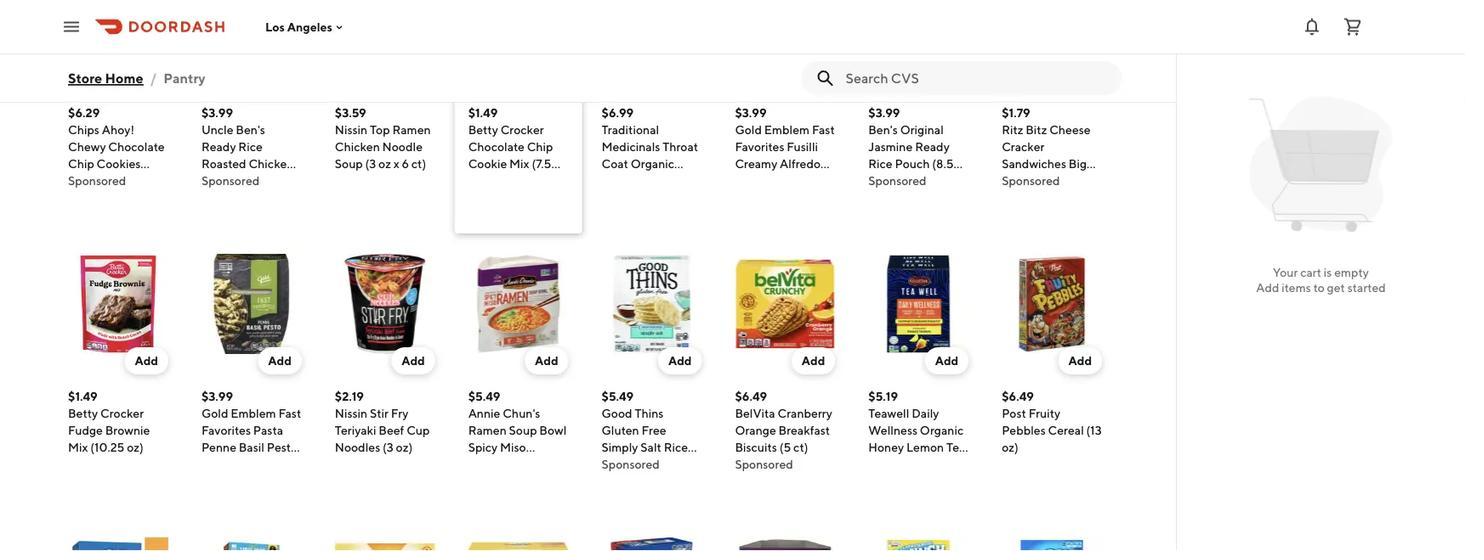 Task type: describe. For each thing, give the bounding box(es) containing it.
$3.59 nissin top ramen chicken noodle soup (3 oz x 6 ct)
[[335, 106, 431, 171]]

rice inside $5.49 good thins gluten free simply salt rice snacks (3.5 oz)
[[664, 441, 688, 455]]

6
[[402, 157, 409, 171]]

family
[[68, 174, 104, 188]]

traditional
[[602, 123, 659, 137]]

fudge
[[68, 424, 103, 438]]

(12
[[897, 458, 913, 472]]

&
[[270, 174, 278, 188]]

$3.99 ben's original jasmine ready rice pouch (8.5 oz)
[[869, 106, 954, 188]]

bowl
[[539, 424, 567, 438]]

oz) inside $1.79 ritz bitz cheese cracker sandwiches big bag (3 oz)
[[1039, 174, 1056, 188]]

belvita blueberry breakfast biscuits (1.76 oz x 5 ct) image
[[335, 539, 435, 552]]

sponsored for oz)
[[869, 174, 927, 188]]

oz) inside $2.19 nissin stir fry teriyaki beef cup noodles (3 oz)
[[396, 441, 413, 455]]

bitz
[[1026, 123, 1047, 137]]

$1.49 betty crocker fudge brownie mix (10.25 oz)
[[68, 390, 150, 455]]

(7.5
[[532, 157, 551, 171]]

$6.99 traditional medicinals throat coat organic seasonal tea bags (16 ct)
[[602, 106, 700, 205]]

$3.59
[[335, 106, 366, 120]]

nissin stir fry teriyaki beef cup noodles (3 oz) image
[[335, 255, 435, 355]]

add for teawell daily wellness organic honey lemon tea bags (12 ct)
[[935, 355, 959, 369]]

oz
[[379, 157, 391, 171]]

annie chun's japanese-style shoyu ramen soup bowl (5.4 oz) image
[[735, 539, 835, 552]]

ct) inside the $6.99 traditional medicinals throat coat organic seasonal tea bags (16 ct)
[[620, 191, 635, 205]]

mix inside $1.49 betty crocker fudge brownie mix (10.25 oz)
[[68, 441, 88, 455]]

add for gold emblem fast favorites pasta penne basil pesto (8.8 oz)
[[268, 355, 292, 369]]

noodle
[[382, 140, 423, 154]]

good
[[602, 407, 632, 421]]

add inside your cart is empty add items to get started
[[1256, 281, 1280, 295]]

soup inside $5.49 annie chun's ramen soup bowl spicy miso japanese style (5.4 oz)
[[509, 424, 537, 438]]

$5.19 teawell daily wellness organic honey lemon tea bags (12 ct)
[[869, 390, 966, 472]]

basil
[[239, 441, 264, 455]]

alfredo
[[780, 157, 821, 171]]

chicken inside $3.99 uncle ben's ready rice roasted chicken with carrots & herbs (8.8 oz)
[[249, 157, 294, 171]]

get
[[1327, 281, 1345, 295]]

ritz
[[1002, 123, 1024, 137]]

jasmine
[[869, 140, 913, 154]]

$3.99 for $3.99 uncle ben's ready rice roasted chicken with carrots & herbs (8.8 oz)
[[201, 106, 233, 120]]

add for annie chun's ramen soup bowl spicy miso japanese style (5.4 oz)
[[535, 355, 558, 369]]

(13
[[1087, 424, 1102, 438]]

Search CVS search field
[[846, 69, 1108, 88]]

post
[[1002, 407, 1026, 421]]

cookie
[[468, 157, 507, 171]]

top
[[370, 123, 390, 137]]

0 horizontal spatial pantry
[[68, 62, 147, 94]]

rice inside $3.99 uncle ben's ready rice roasted chicken with carrots & herbs (8.8 oz)
[[238, 140, 263, 154]]

fast for pasta
[[278, 407, 301, 421]]

pop-tarts frosted s'mores toaster pastries (8 ct) image
[[68, 539, 168, 552]]

oz) inside $1.49 betty crocker chocolate chip cookie mix (7.5 oz)
[[468, 174, 485, 188]]

gluten
[[602, 424, 639, 438]]

chocolate inside $1.49 betty crocker chocolate chip cookie mix (7.5 oz)
[[468, 140, 525, 154]]

thins
[[635, 407, 664, 421]]

orange
[[735, 424, 776, 438]]

chun's
[[503, 407, 540, 421]]

pasta inside $3.99 gold emblem fast favorites pasta penne basil pesto (8.8 oz)
[[253, 424, 283, 438]]

simply
[[602, 441, 638, 455]]

size
[[106, 174, 128, 188]]

(19.5
[[131, 174, 157, 188]]

big
[[1069, 157, 1087, 171]]

original
[[900, 123, 944, 137]]

snacks
[[602, 458, 640, 472]]

creamy
[[735, 157, 778, 171]]

betty crocker fudge brownie mix (10.25 oz) image
[[68, 255, 168, 355]]

brownie
[[105, 424, 150, 438]]

pop-tarts frosted strawberry bites (5 ct) image
[[602, 539, 702, 552]]

$5.19
[[869, 390, 898, 404]]

belvita
[[735, 407, 775, 421]]

betty for betty crocker fudge brownie mix (10.25 oz)
[[68, 407, 98, 421]]

ramen for chun's
[[468, 424, 507, 438]]

pebbles
[[1002, 424, 1046, 438]]

sponsored for snacks
[[602, 458, 660, 472]]

(8.8 for $3.99 gold emblem fast favorites pasta penne basil pesto (8.8 oz)
[[201, 458, 223, 472]]

salt
[[641, 441, 662, 455]]

tea for seasonal
[[652, 174, 671, 188]]

lemon
[[907, 441, 944, 455]]

ahoy!
[[102, 123, 134, 137]]

organic inside $5.19 teawell daily wellness organic honey lemon tea bags (12 ct)
[[920, 424, 964, 438]]

kellogg's cocoa krispies breakfast cereal (15.5 oz) image
[[201, 539, 302, 552]]

is
[[1324, 266, 1332, 280]]

ben's inside '$3.99 ben's original jasmine ready rice pouch (8.5 oz)'
[[869, 123, 898, 137]]

oz) inside $5.49 annie chun's ramen soup bowl spicy miso japanese style (5.4 oz)
[[492, 475, 509, 489]]

cheese
[[1050, 123, 1091, 137]]

$5.49 for $5.49 annie chun's ramen soup bowl spicy miso japanese style (5.4 oz)
[[468, 390, 500, 404]]

cereal
[[1048, 424, 1084, 438]]

bags for organic
[[674, 174, 700, 188]]

$3.99 gold emblem fast favorites fusilli creamy alfredo pasta (8.8 oz)
[[735, 106, 835, 188]]

your cart is empty add items to get started
[[1256, 266, 1386, 295]]

add for betty crocker fudge brownie mix (10.25 oz)
[[135, 355, 158, 369]]

$6.49 for belvita
[[735, 390, 767, 404]]

fruity
[[1029, 407, 1061, 421]]

add for nissin stir fry teriyaki beef cup noodles (3 oz)
[[402, 355, 425, 369]]

cup
[[407, 424, 430, 438]]

$3.99 uncle ben's ready rice roasted chicken with carrots & herbs (8.8 oz)
[[201, 106, 294, 205]]

1 horizontal spatial pantry
[[164, 70, 206, 86]]

$2.19 nissin stir fry teriyaki beef cup noodles (3 oz)
[[335, 390, 430, 455]]

$3.99 for $3.99 gold emblem fast favorites fusilli creamy alfredo pasta (8.8 oz)
[[735, 106, 767, 120]]

oz) inside $1.49 betty crocker fudge brownie mix (10.25 oz)
[[127, 441, 144, 455]]

home
[[105, 70, 143, 86]]

sponsored for size
[[68, 174, 126, 188]]

style
[[522, 458, 549, 472]]

teriyaki
[[335, 424, 376, 438]]

chewy
[[68, 140, 106, 154]]

store
[[68, 70, 102, 86]]

belvita crunchy golden oat breakfast biscuits (1.76 oz x 5 ct) image
[[468, 539, 569, 552]]

chip inside $6.29 chips ahoy! chewy chocolate chip cookies family size (19.5 oz)
[[68, 157, 94, 171]]

x
[[394, 157, 399, 171]]

tea for lemon
[[947, 441, 966, 455]]

soup inside $3.59 nissin top ramen chicken noodle soup (3 oz x 6 ct)
[[335, 157, 363, 171]]

bag
[[1002, 174, 1023, 188]]

los angeles
[[265, 20, 332, 34]]

fusilli
[[787, 140, 818, 154]]

coat
[[602, 157, 628, 171]]

$5.49 for $5.49 good thins gluten free simply salt rice snacks (3.5 oz)
[[602, 390, 634, 404]]

cracker
[[1002, 140, 1045, 154]]

mix inside $1.49 betty crocker chocolate chip cookie mix (7.5 oz)
[[509, 157, 529, 171]]

nissin for $3.59
[[335, 123, 368, 137]]

$5.49 good thins gluten free simply salt rice snacks (3.5 oz)
[[602, 390, 688, 472]]

ct) inside $3.59 nissin top ramen chicken noodle soup (3 oz x 6 ct)
[[411, 157, 426, 171]]

pop-tarts frosted brown sugar cinnamon toaster pastries (8 ct) image
[[1002, 539, 1102, 552]]

rice inside '$3.99 ben's original jasmine ready rice pouch (8.5 oz)'
[[869, 157, 893, 171]]

good thins gluten free simply salt rice snacks (3.5 oz) image
[[602, 255, 702, 355]]

oz) inside $3.99 uncle ben's ready rice roasted chicken with carrots & herbs (8.8 oz)
[[260, 191, 276, 205]]

emblem for pasta
[[231, 407, 276, 421]]

oz) inside '$3.99 ben's original jasmine ready rice pouch (8.5 oz)'
[[869, 174, 885, 188]]

$6.99
[[602, 106, 634, 120]]

los
[[265, 20, 285, 34]]

store home / pantry
[[68, 70, 206, 86]]



Task type: locate. For each thing, give the bounding box(es) containing it.
1 vertical spatial tea
[[947, 441, 966, 455]]

ben's inside $3.99 uncle ben's ready rice roasted chicken with carrots & herbs (8.8 oz)
[[236, 123, 265, 137]]

chicken down top
[[335, 140, 380, 154]]

0 vertical spatial gold
[[735, 123, 762, 137]]

fast up pesto
[[278, 407, 301, 421]]

betty for betty crocker chocolate chip cookie mix (7.5 oz)
[[468, 123, 498, 137]]

los angeles button
[[265, 20, 346, 34]]

2 $6.49 from the left
[[1002, 390, 1034, 404]]

pesto
[[267, 441, 298, 455]]

1 horizontal spatial betty
[[468, 123, 498, 137]]

1 vertical spatial fast
[[278, 407, 301, 421]]

japanese
[[468, 458, 519, 472]]

0 horizontal spatial crocker
[[100, 407, 144, 421]]

0 horizontal spatial rice
[[238, 140, 263, 154]]

ct) down lemon
[[915, 458, 930, 472]]

soup down chun's
[[509, 424, 537, 438]]

oz) inside $5.49 good thins gluten free simply salt rice snacks (3.5 oz)
[[665, 458, 682, 472]]

started
[[1348, 281, 1386, 295]]

1 horizontal spatial (8.8
[[236, 191, 257, 205]]

$3.99 inside $3.99 uncle ben's ready rice roasted chicken with carrots & herbs (8.8 oz)
[[201, 106, 233, 120]]

emblem up basil
[[231, 407, 276, 421]]

oz) inside $6.29 chips ahoy! chewy chocolate chip cookies family size (19.5 oz)
[[68, 191, 85, 205]]

1 vertical spatial ramen
[[468, 424, 507, 438]]

1 horizontal spatial ramen
[[468, 424, 507, 438]]

0 horizontal spatial $1.49
[[68, 390, 98, 404]]

1 horizontal spatial $1.49
[[468, 106, 498, 120]]

0 vertical spatial organic
[[631, 157, 674, 171]]

to
[[1314, 281, 1325, 295]]

2 $5.49 from the left
[[602, 390, 634, 404]]

(3 inside $2.19 nissin stir fry teriyaki beef cup noodles (3 oz)
[[383, 441, 394, 455]]

1 horizontal spatial chip
[[527, 140, 553, 154]]

ben's
[[236, 123, 265, 137], [869, 123, 898, 137]]

emblem up fusilli
[[764, 123, 810, 137]]

organic down daily
[[920, 424, 964, 438]]

0 horizontal spatial gold
[[201, 407, 228, 421]]

$1.49 for $1.49 betty crocker chocolate chip cookie mix (7.5 oz)
[[468, 106, 498, 120]]

organic
[[631, 157, 674, 171], [920, 424, 964, 438]]

$6.49 belvita cranberry orange breakfast biscuits (5 ct) sponsored
[[735, 390, 832, 472]]

1 vertical spatial chicken
[[249, 157, 294, 171]]

1 vertical spatial (3
[[1026, 174, 1037, 188]]

(3 for $2.19 nissin stir fry teriyaki beef cup noodles (3 oz)
[[383, 441, 394, 455]]

ct)
[[411, 157, 426, 171], [620, 191, 635, 205], [794, 441, 808, 455], [915, 458, 930, 472]]

ramen inside $3.59 nissin top ramen chicken noodle soup (3 oz x 6 ct)
[[392, 123, 431, 137]]

0 vertical spatial favorites
[[735, 140, 785, 154]]

post fruity pebbles cereal (13 oz) image
[[1002, 255, 1102, 355]]

0 horizontal spatial pasta
[[253, 424, 283, 438]]

oz) inside $6.49 post fruity pebbles cereal (13 oz)
[[1002, 441, 1019, 455]]

chocolate up cookies
[[108, 140, 165, 154]]

ramen inside $5.49 annie chun's ramen soup bowl spicy miso japanese style (5.4 oz)
[[468, 424, 507, 438]]

crocker up the (7.5
[[501, 123, 544, 137]]

1 vertical spatial organic
[[920, 424, 964, 438]]

1 horizontal spatial fast
[[812, 123, 835, 137]]

1 vertical spatial nissin
[[335, 407, 368, 421]]

$6.49 inside $6.49 post fruity pebbles cereal (13 oz)
[[1002, 390, 1034, 404]]

favorites for penne
[[201, 424, 251, 438]]

0 horizontal spatial soup
[[335, 157, 363, 171]]

nissin for $2.19
[[335, 407, 368, 421]]

gold for gold emblem fast favorites fusilli creamy alfredo pasta (8.8 oz)
[[735, 123, 762, 137]]

$1.49
[[468, 106, 498, 120], [68, 390, 98, 404]]

fast for fusilli
[[812, 123, 835, 137]]

ct) right 6
[[411, 157, 426, 171]]

0 vertical spatial (8.8
[[768, 174, 789, 188]]

0 vertical spatial chicken
[[335, 140, 380, 154]]

stir
[[370, 407, 389, 421]]

(8.8 inside $3.99 gold emblem fast favorites fusilli creamy alfredo pasta (8.8 oz)
[[768, 174, 789, 188]]

1 horizontal spatial soup
[[509, 424, 537, 438]]

(8.5
[[932, 157, 954, 171]]

1 vertical spatial crocker
[[100, 407, 144, 421]]

0 vertical spatial chip
[[527, 140, 553, 154]]

add for chips ahoy! chewy chocolate chip cookies family size (19.5 oz)
[[135, 71, 158, 85]]

ben's up jasmine
[[869, 123, 898, 137]]

sponsored down pouch
[[869, 174, 927, 188]]

1 horizontal spatial organic
[[920, 424, 964, 438]]

1 $5.49 from the left
[[468, 390, 500, 404]]

chips
[[68, 123, 99, 137]]

betty inside $1.49 betty crocker fudge brownie mix (10.25 oz)
[[68, 407, 98, 421]]

0 items, open order cart image
[[1343, 17, 1363, 37]]

teawell
[[869, 407, 909, 421]]

betty up fudge
[[68, 407, 98, 421]]

0 horizontal spatial ready
[[201, 140, 236, 154]]

0 horizontal spatial chicken
[[249, 157, 294, 171]]

$1.49 betty crocker chocolate chip cookie mix (7.5 oz)
[[468, 106, 553, 188]]

$1.49 for $1.49 betty crocker fudge brownie mix (10.25 oz)
[[68, 390, 98, 404]]

tea
[[652, 174, 671, 188], [947, 441, 966, 455]]

1 horizontal spatial chicken
[[335, 140, 380, 154]]

(5
[[780, 441, 791, 455]]

0 horizontal spatial emblem
[[231, 407, 276, 421]]

0 vertical spatial soup
[[335, 157, 363, 171]]

betty
[[468, 123, 498, 137], [68, 407, 98, 421]]

bags
[[674, 174, 700, 188], [869, 458, 895, 472]]

gold emblem fast favorites pasta penne basil pesto (8.8 oz) image
[[201, 255, 302, 355]]

tea inside the $6.99 traditional medicinals throat coat organic seasonal tea bags (16 ct)
[[652, 174, 671, 188]]

ben's right uncle
[[236, 123, 265, 137]]

1 nissin from the top
[[335, 123, 368, 137]]

honey
[[869, 441, 904, 455]]

0 horizontal spatial bags
[[674, 174, 700, 188]]

organic inside the $6.99 traditional medicinals throat coat organic seasonal tea bags (16 ct)
[[631, 157, 674, 171]]

throat
[[663, 140, 698, 154]]

fry
[[391, 407, 409, 421]]

(3.5
[[642, 458, 663, 472]]

1 horizontal spatial favorites
[[735, 140, 785, 154]]

ready inside '$3.99 ben's original jasmine ready rice pouch (8.5 oz)'
[[915, 140, 950, 154]]

$6.49 inside $6.49 belvita cranberry orange breakfast biscuits (5 ct) sponsored
[[735, 390, 767, 404]]

nissin down $3.59 in the top left of the page
[[335, 123, 368, 137]]

1 horizontal spatial gold
[[735, 123, 762, 137]]

favorites up creamy
[[735, 140, 785, 154]]

$3.99 inside $3.99 gold emblem fast favorites fusilli creamy alfredo pasta (8.8 oz)
[[735, 106, 767, 120]]

oz) down cookie
[[468, 174, 485, 188]]

cap'n crunch berries breakfast cereal (13 oz) image
[[869, 539, 969, 552]]

0 horizontal spatial tea
[[652, 174, 671, 188]]

$3.99 for $3.99 ben's original jasmine ready rice pouch (8.5 oz)
[[869, 106, 900, 120]]

crocker
[[501, 123, 544, 137], [100, 407, 144, 421]]

tea inside $5.19 teawell daily wellness organic honey lemon tea bags (12 ct)
[[947, 441, 966, 455]]

miso
[[500, 441, 526, 455]]

oz) down brownie
[[127, 441, 144, 455]]

1 vertical spatial soup
[[509, 424, 537, 438]]

sponsored for carrots
[[201, 174, 260, 188]]

ready down the original at top
[[915, 140, 950, 154]]

ct) inside $5.19 teawell daily wellness organic honey lemon tea bags (12 ct)
[[915, 458, 930, 472]]

crocker for brownie
[[100, 407, 144, 421]]

sandwiches
[[1002, 157, 1067, 171]]

$6.29 chips ahoy! chewy chocolate chip cookies family size (19.5 oz)
[[68, 106, 165, 205]]

ct) down seasonal in the left top of the page
[[620, 191, 635, 205]]

sponsored for (3
[[1002, 174, 1060, 188]]

pasta
[[735, 174, 765, 188], [253, 424, 283, 438]]

1 vertical spatial mix
[[68, 441, 88, 455]]

ramen for top
[[392, 123, 431, 137]]

ready down uncle
[[201, 140, 236, 154]]

$3.99 up the penne
[[201, 390, 233, 404]]

rice
[[238, 140, 263, 154], [869, 157, 893, 171], [664, 441, 688, 455]]

tea right seasonal in the left top of the page
[[652, 174, 671, 188]]

$5.49 up annie on the left
[[468, 390, 500, 404]]

empty retail cart image
[[1241, 85, 1401, 245]]

emblem
[[764, 123, 810, 137], [231, 407, 276, 421]]

pantry right / in the top left of the page
[[164, 70, 206, 86]]

fast up fusilli
[[812, 123, 835, 137]]

1 vertical spatial bags
[[869, 458, 895, 472]]

1 $6.49 from the left
[[735, 390, 767, 404]]

favorites inside $3.99 gold emblem fast favorites pasta penne basil pesto (8.8 oz)
[[201, 424, 251, 438]]

chicken up &
[[249, 157, 294, 171]]

0 horizontal spatial chocolate
[[108, 140, 165, 154]]

1 horizontal spatial emblem
[[764, 123, 810, 137]]

0 horizontal spatial ben's
[[236, 123, 265, 137]]

2 ready from the left
[[915, 140, 950, 154]]

(3 down 'beef'
[[383, 441, 394, 455]]

chip inside $1.49 betty crocker chocolate chip cookie mix (7.5 oz)
[[527, 140, 553, 154]]

(16
[[602, 191, 618, 205]]

rice right salt at the left of page
[[664, 441, 688, 455]]

(8.8 down 'carrots'
[[236, 191, 257, 205]]

crocker inside $1.49 betty crocker fudge brownie mix (10.25 oz)
[[100, 407, 144, 421]]

chocolate
[[108, 140, 165, 154], [468, 140, 525, 154]]

bags down "throat"
[[674, 174, 700, 188]]

noodles
[[335, 441, 380, 455]]

1 horizontal spatial mix
[[509, 157, 529, 171]]

pasta up pesto
[[253, 424, 283, 438]]

$1.79
[[1002, 106, 1031, 120]]

0 vertical spatial ramen
[[392, 123, 431, 137]]

0 vertical spatial $1.49
[[468, 106, 498, 120]]

gold up the penne
[[201, 407, 228, 421]]

emblem inside $3.99 gold emblem fast favorites pasta penne basil pesto (8.8 oz)
[[231, 407, 276, 421]]

bags inside the $6.99 traditional medicinals throat coat organic seasonal tea bags (16 ct)
[[674, 174, 700, 188]]

2 chocolate from the left
[[468, 140, 525, 154]]

chip up family
[[68, 157, 94, 171]]

0 horizontal spatial (8.8
[[201, 458, 223, 472]]

fast inside $3.99 gold emblem fast favorites fusilli creamy alfredo pasta (8.8 oz)
[[812, 123, 835, 137]]

(8.8 inside $3.99 gold emblem fast favorites pasta penne basil pesto (8.8 oz)
[[201, 458, 223, 472]]

oz) down the penne
[[225, 458, 242, 472]]

medicinals
[[602, 140, 660, 154]]

add for post fruity pebbles cereal (13 oz)
[[1069, 355, 1092, 369]]

1 horizontal spatial (3
[[383, 441, 394, 455]]

fast inside $3.99 gold emblem fast favorites pasta penne basil pesto (8.8 oz)
[[278, 407, 301, 421]]

gold inside $3.99 gold emblem fast favorites pasta penne basil pesto (8.8 oz)
[[201, 407, 228, 421]]

penne
[[201, 441, 236, 455]]

1 vertical spatial chip
[[68, 157, 94, 171]]

favorites inside $3.99 gold emblem fast favorites fusilli creamy alfredo pasta (8.8 oz)
[[735, 140, 785, 154]]

roasted
[[201, 157, 246, 171]]

0 horizontal spatial organic
[[631, 157, 674, 171]]

$6.49 post fruity pebbles cereal (13 oz)
[[1002, 390, 1102, 455]]

0 horizontal spatial favorites
[[201, 424, 251, 438]]

0 vertical spatial bags
[[674, 174, 700, 188]]

/
[[150, 70, 157, 86]]

0 horizontal spatial $6.49
[[735, 390, 767, 404]]

nissin inside $3.59 nissin top ramen chicken noodle soup (3 oz x 6 ct)
[[335, 123, 368, 137]]

0 vertical spatial betty
[[468, 123, 498, 137]]

oz) down alfredo
[[791, 174, 808, 188]]

mix left the (7.5
[[509, 157, 529, 171]]

nissin down $2.19
[[335, 407, 368, 421]]

(8.8 down the penne
[[201, 458, 223, 472]]

annie
[[468, 407, 500, 421]]

(5.4
[[468, 475, 490, 489]]

0 vertical spatial mix
[[509, 157, 529, 171]]

(10.25
[[90, 441, 124, 455]]

oz) down &
[[260, 191, 276, 205]]

$5.49 annie chun's ramen soup bowl spicy miso japanese style (5.4 oz)
[[468, 390, 567, 489]]

$5.49
[[468, 390, 500, 404], [602, 390, 634, 404]]

$6.49 for post
[[1002, 390, 1034, 404]]

0 horizontal spatial fast
[[278, 407, 301, 421]]

sponsored
[[68, 174, 126, 188], [201, 174, 260, 188], [869, 174, 927, 188], [1002, 174, 1060, 188], [602, 458, 660, 472], [735, 458, 793, 472]]

sponsored down simply
[[602, 458, 660, 472]]

notification bell image
[[1302, 17, 1323, 37]]

0 horizontal spatial betty
[[68, 407, 98, 421]]

gold for gold emblem fast favorites pasta penne basil pesto (8.8 oz)
[[201, 407, 228, 421]]

sponsored down biscuits
[[735, 458, 793, 472]]

2 ben's from the left
[[869, 123, 898, 137]]

$3.99 inside $3.99 gold emblem fast favorites pasta penne basil pesto (8.8 oz)
[[201, 390, 233, 404]]

emblem for fusilli
[[764, 123, 810, 137]]

$5.49 inside $5.49 annie chun's ramen soup bowl spicy miso japanese style (5.4 oz)
[[468, 390, 500, 404]]

gold up creamy
[[735, 123, 762, 137]]

(8.8 down creamy
[[768, 174, 789, 188]]

$2.19
[[335, 390, 364, 404]]

add for gold emblem fast favorites fusilli creamy alfredo pasta (8.8 oz)
[[802, 71, 825, 85]]

favorites up the penne
[[201, 424, 251, 438]]

chocolate inside $6.29 chips ahoy! chewy chocolate chip cookies family size (19.5 oz)
[[108, 140, 165, 154]]

0 vertical spatial nissin
[[335, 123, 368, 137]]

bags for honey
[[869, 458, 895, 472]]

$3.99 up creamy
[[735, 106, 767, 120]]

add
[[135, 71, 158, 85], [802, 71, 825, 85], [1256, 281, 1280, 295], [135, 355, 158, 369], [268, 355, 292, 369], [402, 355, 425, 369], [535, 355, 558, 369], [668, 355, 692, 369], [802, 355, 825, 369], [935, 355, 959, 369], [1069, 355, 1092, 369]]

sponsored down the sandwiches
[[1002, 174, 1060, 188]]

$1.49 up fudge
[[68, 390, 98, 404]]

ready
[[201, 140, 236, 154], [915, 140, 950, 154]]

sponsored down cookies
[[68, 174, 126, 188]]

betty up cookie
[[468, 123, 498, 137]]

0 vertical spatial fast
[[812, 123, 835, 137]]

sponsored down roasted
[[201, 174, 260, 188]]

0 horizontal spatial mix
[[68, 441, 88, 455]]

chocolate up cookie
[[468, 140, 525, 154]]

open menu image
[[61, 17, 82, 37]]

1 horizontal spatial $5.49
[[602, 390, 634, 404]]

cart
[[1301, 266, 1322, 280]]

1 vertical spatial rice
[[869, 157, 893, 171]]

your
[[1273, 266, 1298, 280]]

crocker inside $1.49 betty crocker chocolate chip cookie mix (7.5 oz)
[[501, 123, 544, 137]]

crocker for chip
[[501, 123, 544, 137]]

$1.49 up cookie
[[468, 106, 498, 120]]

2 nissin from the top
[[335, 407, 368, 421]]

add for belvita cranberry orange breakfast biscuits (5 ct)
[[802, 355, 825, 369]]

chicken inside $3.59 nissin top ramen chicken noodle soup (3 oz x 6 ct)
[[335, 140, 380, 154]]

pantry
[[68, 62, 147, 94], [164, 70, 206, 86]]

favorites for creamy
[[735, 140, 785, 154]]

chicken
[[335, 140, 380, 154], [249, 157, 294, 171]]

bags inside $5.19 teawell daily wellness organic honey lemon tea bags (12 ct)
[[869, 458, 895, 472]]

0 horizontal spatial ramen
[[392, 123, 431, 137]]

bags down honey
[[869, 458, 895, 472]]

herbs
[[201, 191, 234, 205]]

organic down medicinals
[[631, 157, 674, 171]]

(3 inside $3.59 nissin top ramen chicken noodle soup (3 oz x 6 ct)
[[365, 157, 376, 171]]

$6.49 up "post"
[[1002, 390, 1034, 404]]

1 vertical spatial emblem
[[231, 407, 276, 421]]

ct) right (5
[[794, 441, 808, 455]]

pantry up $6.29 at left
[[68, 62, 147, 94]]

1 horizontal spatial ready
[[915, 140, 950, 154]]

oz) down japanese
[[492, 475, 509, 489]]

2 vertical spatial rice
[[664, 441, 688, 455]]

annie chun's ramen soup bowl spicy miso japanese style (5.4 oz) image
[[468, 255, 569, 355]]

betty inside $1.49 betty crocker chocolate chip cookie mix (7.5 oz)
[[468, 123, 498, 137]]

store home link
[[68, 61, 143, 95]]

2 horizontal spatial (8.8
[[768, 174, 789, 188]]

soup
[[335, 157, 363, 171], [509, 424, 537, 438]]

items
[[1282, 281, 1311, 295]]

$3.99 for $3.99 gold emblem fast favorites pasta penne basil pesto (8.8 oz)
[[201, 390, 233, 404]]

oz) inside $3.99 gold emblem fast favorites fusilli creamy alfredo pasta (8.8 oz)
[[791, 174, 808, 188]]

oz) down jasmine
[[869, 174, 885, 188]]

$6.29
[[68, 106, 100, 120]]

seasonal
[[602, 174, 650, 188]]

1 vertical spatial favorites
[[201, 424, 251, 438]]

(8.8 inside $3.99 uncle ben's ready rice roasted chicken with carrots & herbs (8.8 oz)
[[236, 191, 257, 205]]

0 horizontal spatial chip
[[68, 157, 94, 171]]

0 vertical spatial crocker
[[501, 123, 544, 137]]

1 chocolate from the left
[[108, 140, 165, 154]]

$5.49 inside $5.49 good thins gluten free simply salt rice snacks (3.5 oz)
[[602, 390, 634, 404]]

0 horizontal spatial (3
[[365, 157, 376, 171]]

0 vertical spatial tea
[[652, 174, 671, 188]]

(3 left oz
[[365, 157, 376, 171]]

uncle
[[201, 123, 233, 137]]

oz) down the sandwiches
[[1039, 174, 1056, 188]]

crocker up brownie
[[100, 407, 144, 421]]

1 horizontal spatial $6.49
[[1002, 390, 1034, 404]]

oz) down pebbles
[[1002, 441, 1019, 455]]

(3 for $1.79 ritz bitz cheese cracker sandwiches big bag (3 oz)
[[1026, 174, 1037, 188]]

1 vertical spatial $1.49
[[68, 390, 98, 404]]

1 horizontal spatial bags
[[869, 458, 895, 472]]

2 horizontal spatial rice
[[869, 157, 893, 171]]

(3 inside $1.79 ritz bitz cheese cracker sandwiches big bag (3 oz)
[[1026, 174, 1037, 188]]

1 horizontal spatial crocker
[[501, 123, 544, 137]]

1 ben's from the left
[[236, 123, 265, 137]]

0 horizontal spatial $5.49
[[468, 390, 500, 404]]

chip up the (7.5
[[527, 140, 553, 154]]

daily
[[912, 407, 939, 421]]

0 vertical spatial rice
[[238, 140, 263, 154]]

1 horizontal spatial ben's
[[869, 123, 898, 137]]

pasta inside $3.99 gold emblem fast favorites fusilli creamy alfredo pasta (8.8 oz)
[[735, 174, 765, 188]]

0 vertical spatial emblem
[[764, 123, 810, 137]]

1 vertical spatial betty
[[68, 407, 98, 421]]

pasta down creamy
[[735, 174, 765, 188]]

soup left oz
[[335, 157, 363, 171]]

1 horizontal spatial tea
[[947, 441, 966, 455]]

0 vertical spatial pasta
[[735, 174, 765, 188]]

emblem inside $3.99 gold emblem fast favorites fusilli creamy alfredo pasta (8.8 oz)
[[764, 123, 810, 137]]

teawell daily wellness organic honey lemon tea bags (12 ct) image
[[869, 255, 969, 355]]

$3.99 up jasmine
[[869, 106, 900, 120]]

ct) inside $6.49 belvita cranberry orange breakfast biscuits (5 ct) sponsored
[[794, 441, 808, 455]]

beef
[[379, 424, 404, 438]]

1 vertical spatial gold
[[201, 407, 228, 421]]

$3.99 inside '$3.99 ben's original jasmine ready rice pouch (8.5 oz)'
[[869, 106, 900, 120]]

ready inside $3.99 uncle ben's ready rice roasted chicken with carrots & herbs (8.8 oz)
[[201, 140, 236, 154]]

gold inside $3.99 gold emblem fast favorites fusilli creamy alfredo pasta (8.8 oz)
[[735, 123, 762, 137]]

1 horizontal spatial chocolate
[[468, 140, 525, 154]]

nissin inside $2.19 nissin stir fry teriyaki beef cup noodles (3 oz)
[[335, 407, 368, 421]]

0 vertical spatial (3
[[365, 157, 376, 171]]

belvita cranberry orange breakfast biscuits (5 ct) image
[[735, 255, 835, 355]]

$3.99 gold emblem fast favorites pasta penne basil pesto (8.8 oz)
[[201, 390, 301, 472]]

rice up roasted
[[238, 140, 263, 154]]

1 ready from the left
[[201, 140, 236, 154]]

(3 down the sandwiches
[[1026, 174, 1037, 188]]

1 horizontal spatial pasta
[[735, 174, 765, 188]]

rice down jasmine
[[869, 157, 893, 171]]

$3.99 up uncle
[[201, 106, 233, 120]]

1 horizontal spatial rice
[[664, 441, 688, 455]]

mix down fudge
[[68, 441, 88, 455]]

$6.49 up "belvita"
[[735, 390, 767, 404]]

biscuits
[[735, 441, 777, 455]]

$1.49 inside $1.49 betty crocker fudge brownie mix (10.25 oz)
[[68, 390, 98, 404]]

ramen down annie on the left
[[468, 424, 507, 438]]

2 vertical spatial (8.8
[[201, 458, 223, 472]]

2 horizontal spatial (3
[[1026, 174, 1037, 188]]

oz) inside $3.99 gold emblem fast favorites pasta penne basil pesto (8.8 oz)
[[225, 458, 242, 472]]

carrots
[[227, 174, 268, 188]]

(3
[[365, 157, 376, 171], [1026, 174, 1037, 188], [383, 441, 394, 455]]

1 vertical spatial pasta
[[253, 424, 283, 438]]

oz) down family
[[68, 191, 85, 205]]

(8.8 for $3.99 gold emblem fast favorites fusilli creamy alfredo pasta (8.8 oz)
[[768, 174, 789, 188]]

sponsored inside $6.49 belvita cranberry orange breakfast biscuits (5 ct) sponsored
[[735, 458, 793, 472]]

tea right lemon
[[947, 441, 966, 455]]

oz) down 'beef'
[[396, 441, 413, 455]]

1 vertical spatial (8.8
[[236, 191, 257, 205]]

ramen up noodle
[[392, 123, 431, 137]]

add for good thins gluten free simply salt rice snacks (3.5 oz)
[[668, 355, 692, 369]]

$6.49
[[735, 390, 767, 404], [1002, 390, 1034, 404]]

$5.49 up good
[[602, 390, 634, 404]]

2 vertical spatial (3
[[383, 441, 394, 455]]

$1.49 inside $1.49 betty crocker chocolate chip cookie mix (7.5 oz)
[[468, 106, 498, 120]]

oz) right (3.5
[[665, 458, 682, 472]]



Task type: vqa. For each thing, say whether or not it's contained in the screenshot.


